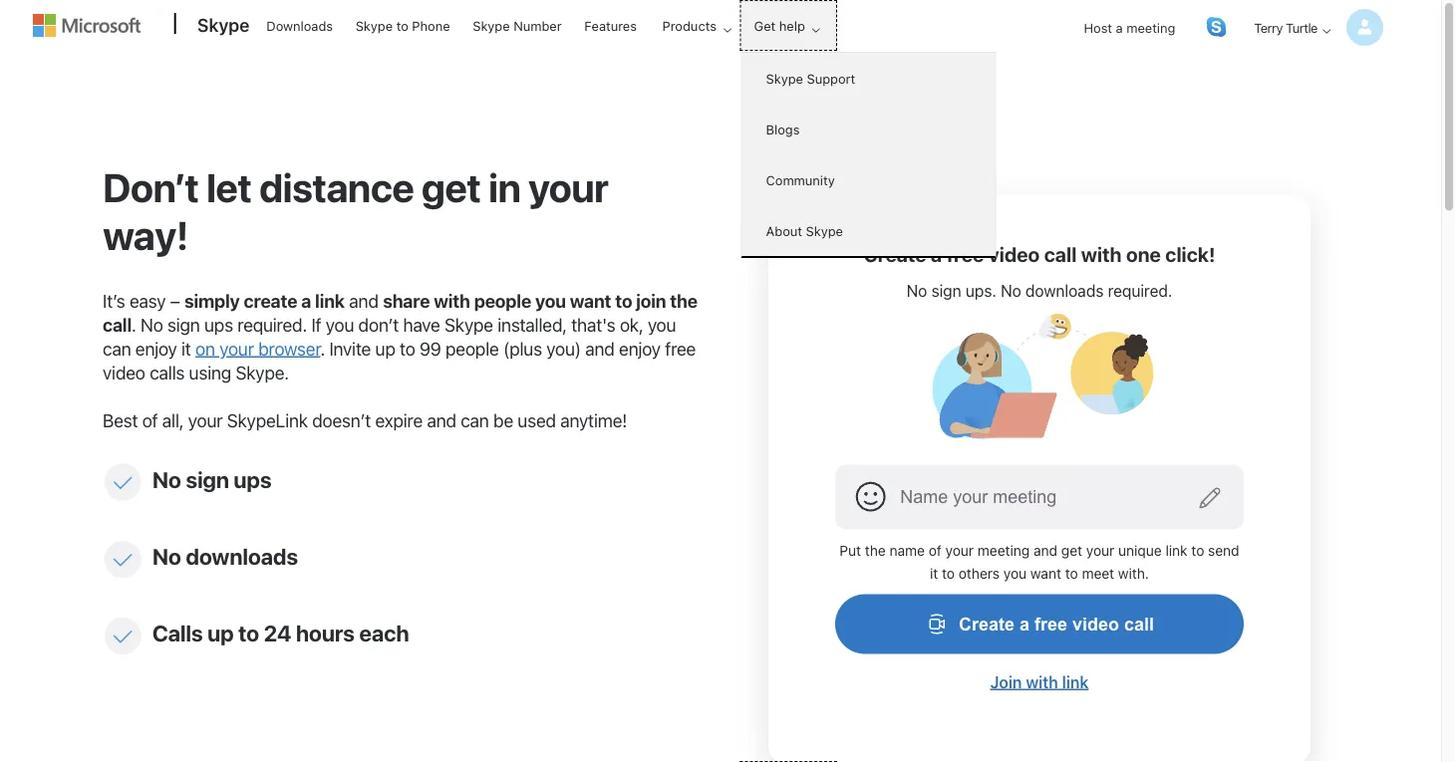 Task type: locate. For each thing, give the bounding box(es) containing it.
0 horizontal spatial link
[[315, 290, 345, 311]]

can inside . no sign ups required. if you don't have skype installed, that's ok, you can enjoy it
[[103, 338, 131, 359]]

create
[[864, 243, 927, 266], [959, 614, 1015, 635]]

with
[[1081, 243, 1122, 266], [434, 290, 470, 311], [1026, 673, 1058, 692]]

0 vertical spatial up
[[375, 338, 395, 359]]

join
[[990, 673, 1022, 692]]

downloads link
[[258, 1, 342, 49]]

0 horizontal spatial can
[[103, 338, 131, 359]]

people up installed,
[[474, 290, 531, 311]]

free inside button
[[1035, 614, 1068, 635]]

0 vertical spatial sign
[[932, 281, 962, 300]]

video for create a free video call with one click!
[[989, 243, 1040, 266]]

2 vertical spatial video
[[1073, 614, 1119, 635]]

.
[[132, 314, 136, 335]]

call inside heading
[[1044, 243, 1077, 266]]

create a free video call
[[959, 614, 1154, 635]]

free down the join
[[665, 338, 696, 359]]

. invite up to 99 people (plus you) and enjoy free video calls using skype.
[[103, 338, 696, 383]]

get inside put the name of your meeting and get your unique link to send it to others you want to meet with.
[[1061, 543, 1082, 559]]

create a free video call with one click! heading
[[864, 241, 1216, 268]]

your right on
[[219, 338, 254, 359]]

enjoy up calls
[[135, 338, 177, 359]]

ups down skypelink
[[234, 467, 271, 493]]

with for share with people you want to join the call
[[434, 290, 470, 311]]

2 horizontal spatial video
[[1073, 614, 1119, 635]]

calls up to 24 hours each
[[152, 621, 409, 647]]

ups down simply
[[204, 314, 233, 335]]

want inside share with people you want to join the call
[[570, 290, 611, 311]]

meeting
[[1127, 20, 1175, 35], [978, 543, 1030, 559]]

to left the phone
[[396, 18, 408, 33]]

link right unique at the right of the page
[[1166, 543, 1188, 559]]

1 vertical spatial get
[[1061, 543, 1082, 559]]

0 horizontal spatial downloads
[[186, 544, 298, 570]]

1 vertical spatial ups
[[234, 467, 271, 493]]

downloads down the create a free video call with one click! heading
[[1026, 281, 1104, 300]]

2 vertical spatial sign
[[186, 467, 229, 493]]

want
[[570, 290, 611, 311], [1031, 565, 1061, 582]]

1 vertical spatial call
[[103, 314, 132, 335]]

create inside button
[[959, 614, 1015, 635]]

calls
[[152, 621, 203, 647]]

create inside heading
[[864, 243, 927, 266]]

it inside put the name of your meeting and get your unique link to send it to others you want to meet with.
[[930, 565, 938, 582]]

2 enjoy from the left
[[619, 338, 661, 359]]

get left in
[[422, 164, 481, 211]]

easy
[[129, 290, 166, 311]]

1 vertical spatial it
[[930, 565, 938, 582]]

link inside put the name of your meeting and get your unique link to send it to others you want to meet with.
[[1166, 543, 1188, 559]]

and for link
[[349, 290, 379, 311]]

a
[[1116, 20, 1123, 35], [931, 243, 942, 266], [301, 290, 311, 311], [1020, 614, 1030, 635]]

0 vertical spatial of
[[142, 410, 158, 431]]

required. down one
[[1108, 281, 1173, 300]]

calls
[[150, 362, 185, 383]]

required. inside . no sign ups required. if you don't have skype installed, that's ok, you can enjoy it
[[237, 314, 307, 335]]

can down it's
[[103, 338, 131, 359]]

0 vertical spatial required.
[[1108, 281, 1173, 300]]

people inside share with people you want to join the call
[[474, 290, 531, 311]]

create down community 'link' in the top of the page
[[864, 243, 927, 266]]

terry turtle link
[[1238, 2, 1383, 53]]

0 horizontal spatial video
[[103, 362, 145, 383]]

1 vertical spatial sign
[[167, 314, 200, 335]]

no for no downloads
[[152, 544, 181, 570]]

1 horizontal spatial create
[[959, 614, 1015, 635]]

skype
[[197, 14, 250, 35], [356, 18, 393, 33], [473, 18, 510, 33], [766, 71, 803, 86], [806, 223, 843, 238], [445, 314, 493, 335]]

2 vertical spatial call
[[1124, 614, 1154, 635]]

0 vertical spatial with
[[1081, 243, 1122, 266]]

0 vertical spatial the
[[670, 290, 698, 311]]

0 horizontal spatial of
[[142, 410, 158, 431]]

on
[[195, 338, 215, 359]]

and inside put the name of your meeting and get your unique link to send it to others you want to meet with.
[[1034, 543, 1058, 559]]

your up others
[[945, 543, 974, 559]]

you inside share with people you want to join the call
[[535, 290, 566, 311]]

0 vertical spatial can
[[103, 338, 131, 359]]

and down name your meeting text field
[[1034, 543, 1058, 559]]

0 horizontal spatial want
[[570, 290, 611, 311]]

put
[[840, 543, 861, 559]]

create down others
[[959, 614, 1015, 635]]

anytime!
[[560, 410, 627, 431]]

no sign ups
[[152, 467, 271, 493]]

turtle
[[1286, 20, 1318, 35]]

to left '99'
[[400, 338, 415, 359]]

1 horizontal spatial of
[[929, 543, 942, 559]]

and
[[349, 290, 379, 311], [585, 338, 615, 359], [427, 410, 456, 431], [1034, 543, 1058, 559]]

blogs
[[766, 122, 800, 137]]

1 horizontal spatial call
[[1044, 243, 1077, 266]]

to up ok,
[[615, 290, 632, 311]]

don't
[[103, 164, 199, 211]]

can left be
[[461, 410, 489, 431]]

0 vertical spatial video
[[989, 243, 1040, 266]]

to
[[396, 18, 408, 33], [615, 290, 632, 311], [400, 338, 415, 359], [1192, 543, 1204, 559], [942, 565, 955, 582], [1065, 565, 1078, 582], [238, 621, 259, 647]]

1 horizontal spatial get
[[1061, 543, 1082, 559]]

host a meeting
[[1084, 20, 1175, 35]]

browser
[[258, 338, 320, 359]]

people
[[474, 290, 531, 311], [446, 338, 499, 359]]

2 vertical spatial free
[[1035, 614, 1068, 635]]

enjoy down ok,
[[619, 338, 661, 359]]

video
[[989, 243, 1040, 266], [103, 362, 145, 383], [1073, 614, 1119, 635]]

free up ups.
[[947, 243, 984, 266]]

1 vertical spatial link
[[1166, 543, 1188, 559]]

1 horizontal spatial meeting
[[1127, 20, 1175, 35]]

skype for skype
[[197, 14, 250, 35]]

you up installed,
[[535, 290, 566, 311]]

1 vertical spatial meeting
[[978, 543, 1030, 559]]

1 vertical spatial create
[[959, 614, 1015, 635]]

0 horizontal spatial with
[[434, 290, 470, 311]]

1 horizontal spatial ups
[[234, 467, 271, 493]]

create for create a free video call with one click!
[[864, 243, 927, 266]]

video down meet
[[1073, 614, 1119, 635]]

simply
[[184, 290, 240, 311]]

0 vertical spatial want
[[570, 290, 611, 311]]

free inside heading
[[947, 243, 984, 266]]

no
[[907, 281, 927, 300], [1001, 281, 1021, 300], [141, 314, 163, 335], [152, 467, 181, 493], [152, 544, 181, 570]]

link up 'if'
[[315, 290, 345, 311]]

people right '99'
[[446, 338, 499, 359]]

video up no sign ups. no downloads required.
[[989, 243, 1040, 266]]

sign up no downloads
[[186, 467, 229, 493]]

call for create a free video call
[[1124, 614, 1154, 635]]

skype right have
[[445, 314, 493, 335]]

1 vertical spatial up
[[207, 621, 234, 647]]

1 vertical spatial free
[[665, 338, 696, 359]]

your inside don't let distance get in your way!
[[528, 164, 608, 211]]

products
[[662, 18, 717, 33]]

1 horizontal spatial downloads
[[1026, 281, 1104, 300]]

menu bar
[[33, 2, 1408, 105]]

sign for no sign ups. no downloads required.
[[932, 281, 962, 300]]

downloads
[[266, 18, 333, 33]]

2 vertical spatial with
[[1026, 673, 1058, 692]]

meeting right host
[[1127, 20, 1175, 35]]

skype to phone link
[[347, 1, 459, 49]]

up
[[375, 338, 395, 359], [207, 621, 234, 647]]

get up meet
[[1061, 543, 1082, 559]]

ups
[[204, 314, 233, 335], [234, 467, 271, 493]]

1 vertical spatial the
[[865, 543, 886, 559]]

required. down create
[[237, 314, 307, 335]]

have
[[403, 314, 440, 335]]

1 horizontal spatial up
[[375, 338, 395, 359]]

sign down –
[[167, 314, 200, 335]]

0 vertical spatial link
[[315, 290, 345, 311]]

terry
[[1254, 20, 1283, 35]]

0 horizontal spatial get
[[422, 164, 481, 211]]

0 vertical spatial free
[[947, 243, 984, 266]]

with left one
[[1081, 243, 1122, 266]]

it left others
[[930, 565, 938, 582]]

want up create a free video call button on the right bottom
[[1031, 565, 1061, 582]]

with right the join
[[1026, 673, 1058, 692]]

your right in
[[528, 164, 608, 211]]

ok,
[[620, 314, 643, 335]]

the
[[670, 290, 698, 311], [865, 543, 886, 559]]

features link
[[575, 1, 646, 49]]

sign left ups.
[[932, 281, 962, 300]]

1 enjoy from the left
[[135, 338, 177, 359]]

to inside share with people you want to join the call
[[615, 290, 632, 311]]

sign inside . no sign ups required. if you don't have skype installed, that's ok, you can enjoy it
[[167, 314, 200, 335]]

no for no sign ups
[[152, 467, 181, 493]]

free up join with link link
[[1035, 614, 1068, 635]]

skype left support
[[766, 71, 803, 86]]

0 vertical spatial it
[[181, 338, 191, 359]]

call
[[1044, 243, 1077, 266], [103, 314, 132, 335], [1124, 614, 1154, 635]]

1 horizontal spatial it
[[930, 565, 938, 582]]

0 horizontal spatial call
[[103, 314, 132, 335]]

meet now image
[[925, 314, 1154, 440]]

0 horizontal spatial up
[[207, 621, 234, 647]]

1 vertical spatial with
[[434, 290, 470, 311]]

sign
[[932, 281, 962, 300], [167, 314, 200, 335], [186, 467, 229, 493]]

edit text image
[[1198, 487, 1222, 511]]

1 horizontal spatial want
[[1031, 565, 1061, 582]]

video inside . invite up to 99 people (plus you) and enjoy free video calls using skype.
[[103, 362, 145, 383]]

a inside heading
[[931, 243, 942, 266]]

1 vertical spatial required.
[[237, 314, 307, 335]]

2 horizontal spatial with
[[1081, 243, 1122, 266]]

0 vertical spatial call
[[1044, 243, 1077, 266]]

with.
[[1118, 565, 1149, 582]]

it inside . no sign ups required. if you don't have skype installed, that's ok, you can enjoy it
[[181, 338, 191, 359]]

about skype link
[[742, 205, 995, 256]]

–
[[170, 290, 180, 311]]

of left all,
[[142, 410, 158, 431]]

Open avatar picker button
[[851, 478, 891, 517]]

you right others
[[1004, 565, 1027, 582]]

call up no sign ups. no downloads required.
[[1044, 243, 1077, 266]]

0 vertical spatial create
[[864, 243, 927, 266]]

and up don't
[[349, 290, 379, 311]]

get
[[422, 164, 481, 211], [1061, 543, 1082, 559]]

up inside . invite up to 99 people (plus you) and enjoy free video calls using skype.
[[375, 338, 395, 359]]

skype for skype support
[[766, 71, 803, 86]]

of right name
[[929, 543, 942, 559]]

0 horizontal spatial free
[[665, 338, 696, 359]]

2 horizontal spatial call
[[1124, 614, 1154, 635]]

1 horizontal spatial with
[[1026, 673, 1058, 692]]

no right .
[[141, 314, 163, 335]]

and right expire
[[427, 410, 456, 431]]

1 vertical spatial want
[[1031, 565, 1061, 582]]

that's
[[571, 314, 616, 335]]

0 horizontal spatial it
[[181, 338, 191, 359]]

no up calls
[[152, 544, 181, 570]]

0 horizontal spatial required.
[[237, 314, 307, 335]]

get
[[754, 18, 776, 33]]

each
[[359, 621, 409, 647]]

1 horizontal spatial free
[[947, 243, 984, 266]]

no down all,
[[152, 467, 181, 493]]

with up have
[[434, 290, 470, 311]]

installed,
[[498, 314, 567, 335]]

a inside button
[[1020, 614, 1030, 635]]

and inside . invite up to 99 people (plus you) and enjoy free video calls using skype.
[[585, 338, 615, 359]]

the right the join
[[670, 290, 698, 311]]

up down don't
[[375, 338, 395, 359]]

0 horizontal spatial ups
[[204, 314, 233, 335]]

want up that's
[[570, 290, 611, 311]]

of
[[142, 410, 158, 431], [929, 543, 942, 559]]

create a free video call with one click!
[[864, 243, 1216, 266]]

skype left downloads link on the left top of page
[[197, 14, 250, 35]]

Name your meeting text field
[[835, 465, 1244, 530]]

2 horizontal spatial free
[[1035, 614, 1068, 635]]

you
[[535, 290, 566, 311], [326, 314, 354, 335], [648, 314, 676, 335], [1004, 565, 1027, 582]]

0 vertical spatial get
[[422, 164, 481, 211]]

link down create a free video call
[[1062, 673, 1089, 692]]

to left others
[[942, 565, 955, 582]]

2 horizontal spatial link
[[1166, 543, 1188, 559]]

1 vertical spatial of
[[929, 543, 942, 559]]

0 horizontal spatial create
[[864, 243, 927, 266]]

free for create a free video call with one click!
[[947, 243, 984, 266]]

it left on
[[181, 338, 191, 359]]

with inside share with people you want to join the call
[[434, 290, 470, 311]]

up right calls
[[207, 621, 234, 647]]

skype left the phone
[[356, 18, 393, 33]]

the right put
[[865, 543, 886, 559]]

0 horizontal spatial meeting
[[978, 543, 1030, 559]]

with for join with link
[[1026, 673, 1058, 692]]

it's easy – simply create a link and
[[103, 290, 383, 311]]

call down with.
[[1124, 614, 1154, 635]]

host
[[1084, 20, 1112, 35]]

unique
[[1118, 543, 1162, 559]]

up for calls
[[207, 621, 234, 647]]

call down it's
[[103, 314, 132, 335]]

1 horizontal spatial the
[[865, 543, 886, 559]]

to left meet
[[1065, 565, 1078, 582]]

0 vertical spatial people
[[474, 290, 531, 311]]

call inside button
[[1124, 614, 1154, 635]]

0 horizontal spatial the
[[670, 290, 698, 311]]

menu bar containing host a meeting
[[33, 2, 1408, 105]]

0 vertical spatial ups
[[204, 314, 233, 335]]

video inside heading
[[989, 243, 1040, 266]]

0 horizontal spatial enjoy
[[135, 338, 177, 359]]

1 horizontal spatial enjoy
[[619, 338, 661, 359]]

you inside put the name of your meeting and get your unique link to send it to others you want to meet with.
[[1004, 565, 1027, 582]]

to left 'send' at the right bottom
[[1192, 543, 1204, 559]]

distance
[[259, 164, 414, 211]]

24
[[264, 621, 291, 647]]

your
[[528, 164, 608, 211], [219, 338, 254, 359], [188, 410, 223, 431], [945, 543, 974, 559], [1086, 543, 1115, 559]]

skype left number
[[473, 18, 510, 33]]

open avatar picker image
[[855, 482, 887, 513]]

downloads
[[1026, 281, 1104, 300], [186, 544, 298, 570]]

skype inside . no sign ups required. if you don't have skype installed, that's ok, you can enjoy it
[[445, 314, 493, 335]]

1 vertical spatial people
[[446, 338, 499, 359]]

create a free video call button
[[835, 595, 1244, 655]]

a inside menu bar
[[1116, 20, 1123, 35]]

downloads down the no sign ups
[[186, 544, 298, 570]]

video inside button
[[1073, 614, 1119, 635]]

and down that's
[[585, 338, 615, 359]]

1 vertical spatial video
[[103, 362, 145, 383]]

0 vertical spatial meeting
[[1127, 20, 1175, 35]]

no left ups.
[[907, 281, 927, 300]]

99
[[420, 338, 441, 359]]

video left calls
[[103, 362, 145, 383]]

to left 24
[[238, 621, 259, 647]]

others
[[959, 565, 1000, 582]]

meeting up others
[[978, 543, 1030, 559]]

1 horizontal spatial video
[[989, 243, 1040, 266]]

of inside put the name of your meeting and get your unique link to send it to others you want to meet with.
[[929, 543, 942, 559]]

1 horizontal spatial can
[[461, 410, 489, 431]]

1 horizontal spatial link
[[1062, 673, 1089, 692]]



Task type: vqa. For each thing, say whether or not it's contained in the screenshot.
Skype. at the left
yes



Task type: describe. For each thing, give the bounding box(es) containing it.
phone
[[412, 18, 450, 33]]

and for expire
[[427, 410, 456, 431]]

join
[[636, 290, 666, 311]]

name
[[890, 543, 925, 559]]

skype support
[[766, 71, 855, 86]]

create for create a free video call
[[959, 614, 1015, 635]]

in
[[488, 164, 521, 211]]

if
[[311, 314, 321, 335]]

no downloads
[[152, 544, 298, 570]]

enjoy inside . invite up to 99 people (plus you) and enjoy free video calls using skype.
[[619, 338, 661, 359]]

terry turtle
[[1254, 20, 1318, 35]]

with inside heading
[[1081, 243, 1122, 266]]

community
[[766, 172, 835, 187]]

skype to phone
[[356, 18, 450, 33]]

host a meeting link
[[1068, 2, 1191, 53]]

and for you)
[[585, 338, 615, 359]]

sign for no sign ups
[[186, 467, 229, 493]]

expire
[[375, 410, 423, 431]]

free inside . invite up to 99 people (plus you) and enjoy free video calls using skype.
[[665, 338, 696, 359]]

people inside . invite up to 99 people (plus you) and enjoy free video calls using skype.
[[446, 338, 499, 359]]

no for no sign ups. no downloads required.
[[907, 281, 927, 300]]

about
[[766, 223, 802, 238]]

no sign ups. no downloads required.
[[907, 281, 1173, 300]]

way!
[[103, 212, 188, 259]]

create
[[244, 290, 297, 311]]

on your browser
[[195, 338, 320, 359]]

share
[[383, 290, 430, 311]]

the inside share with people you want to join the call
[[670, 290, 698, 311]]

want inside put the name of your meeting and get your unique link to send it to others you want to meet with.
[[1031, 565, 1061, 582]]

ups inside . no sign ups required. if you don't have skype installed, that's ok, you can enjoy it
[[204, 314, 233, 335]]

to inside . invite up to 99 people (plus you) and enjoy free video calls using skype.
[[400, 338, 415, 359]]

about skype
[[766, 223, 843, 238]]

1 horizontal spatial required.
[[1108, 281, 1173, 300]]

up for . invite
[[375, 338, 395, 359]]

1 vertical spatial downloads
[[186, 544, 298, 570]]

don't
[[358, 314, 399, 335]]

let
[[206, 164, 252, 211]]

using
[[189, 362, 231, 383]]

on your browser link
[[195, 338, 320, 359]]

help
[[779, 18, 805, 33]]

number
[[513, 18, 562, 33]]

best
[[103, 410, 138, 431]]

skype link
[[187, 1, 256, 55]]

avatar image
[[1347, 9, 1383, 46]]

skype number
[[473, 18, 562, 33]]

hours
[[296, 621, 355, 647]]

 link
[[1206, 17, 1226, 37]]

skype number link
[[464, 1, 571, 49]]

get inside don't let distance get in your way!
[[422, 164, 481, 211]]

. no sign ups required. if you don't have skype installed, that's ok, you can enjoy it
[[103, 314, 676, 359]]

blogs link
[[742, 104, 995, 154]]

you right 'if'
[[326, 314, 354, 335]]

support
[[807, 71, 855, 86]]

skype for skype to phone
[[356, 18, 393, 33]]

be
[[493, 410, 513, 431]]

the inside put the name of your meeting and get your unique link to send it to others you want to meet with.
[[865, 543, 886, 559]]

1 vertical spatial can
[[461, 410, 489, 431]]

no right ups.
[[1001, 281, 1021, 300]]

call for create a free video call with one click!
[[1044, 243, 1077, 266]]

it's
[[103, 290, 125, 311]]

your right all,
[[188, 410, 223, 431]]

no inside . no sign ups required. if you don't have skype installed, that's ok, you can enjoy it
[[141, 314, 163, 335]]

skype.
[[236, 362, 289, 383]]

share with people you want to join the call
[[103, 290, 698, 335]]

used
[[518, 410, 556, 431]]

arrow down image
[[1315, 19, 1339, 43]]

click!
[[1165, 243, 1216, 266]]

don't let distance get in your way!
[[103, 164, 608, 259]]

meeting inside put the name of your meeting and get your unique link to send it to others you want to meet with.
[[978, 543, 1030, 559]]

0 vertical spatial downloads
[[1026, 281, 1104, 300]]

one
[[1126, 243, 1161, 266]]

your up meet
[[1086, 543, 1115, 559]]

features
[[584, 18, 637, 33]]

microsoft image
[[33, 14, 141, 37]]

join with link
[[990, 673, 1089, 692]]

enjoy inside . no sign ups required. if you don't have skype installed, that's ok, you can enjoy it
[[135, 338, 177, 359]]

get help
[[754, 18, 805, 33]]

video for create a free video call
[[1073, 614, 1119, 635]]

a for create a free video call with one click!
[[931, 243, 942, 266]]

you down the join
[[648, 314, 676, 335]]

a for create a free video call
[[1020, 614, 1030, 635]]

meet
[[1082, 565, 1115, 582]]

call inside share with people you want to join the call
[[103, 314, 132, 335]]

send
[[1208, 543, 1240, 559]]

skype support link
[[742, 53, 995, 104]]

get help button
[[741, 1, 836, 50]]

free for create a free video call
[[1035, 614, 1068, 635]]

doesn't
[[312, 410, 371, 431]]

skypelink
[[227, 410, 308, 431]]

join with link link
[[990, 673, 1089, 692]]

2 vertical spatial link
[[1062, 673, 1089, 692]]

you)
[[546, 338, 581, 359]]

ups.
[[966, 281, 997, 300]]

products button
[[649, 1, 748, 50]]

. invite
[[320, 338, 371, 359]]

community link
[[742, 154, 995, 205]]

all,
[[162, 410, 184, 431]]

(plus
[[503, 338, 542, 359]]

a for host a meeting
[[1116, 20, 1123, 35]]

best of all, your skypelink doesn't expire and can be used anytime!
[[103, 410, 627, 431]]

skype right about
[[806, 223, 843, 238]]

skype for skype number
[[473, 18, 510, 33]]

put the name of your meeting and get your unique link to send it to others you want to meet with.
[[840, 543, 1240, 582]]



